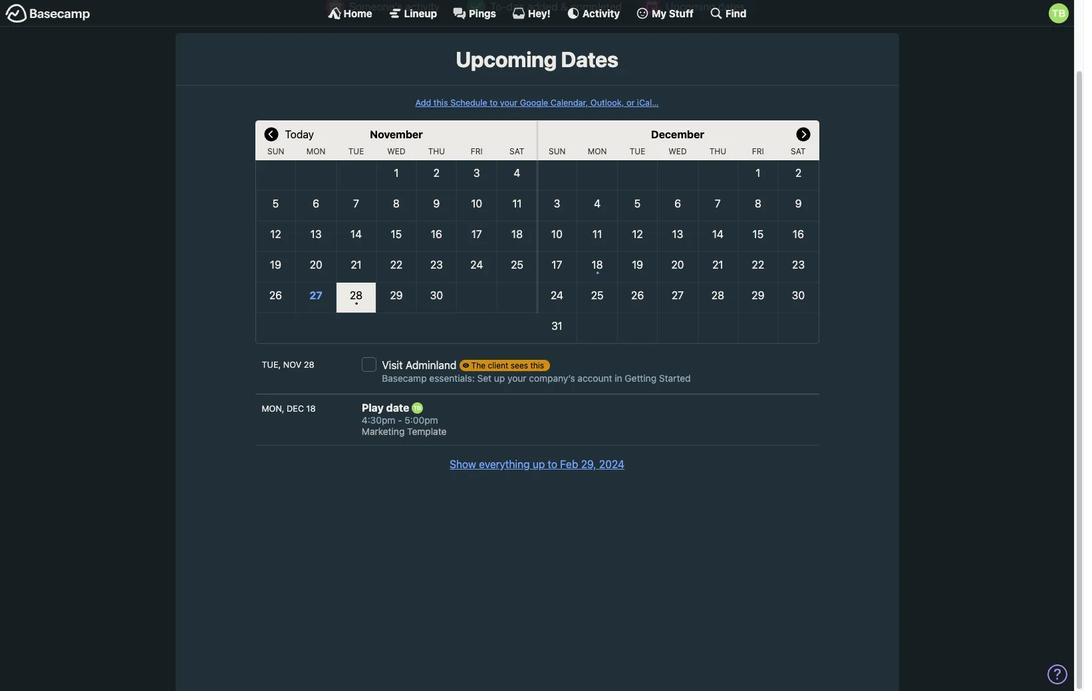 Task type: describe. For each thing, give the bounding box(es) containing it.
main element
[[0, 0, 1075, 27]]

to for schedule
[[490, 98, 498, 108]]

-
[[398, 415, 402, 426]]

switch accounts image
[[5, 3, 90, 24]]

essentials:
[[429, 372, 475, 384]]

fri for december
[[752, 146, 764, 156]]

&
[[561, 1, 568, 13]]

show        everything      up to        feb 29, 2024 button
[[450, 456, 625, 472]]

activity
[[405, 1, 440, 13]]

4:30pm     -     5:00pm marketing template
[[362, 415, 447, 437]]

my stuff button
[[636, 7, 694, 20]]

everything
[[479, 458, 530, 470]]

nov
[[283, 360, 302, 370]]

added
[[527, 1, 558, 13]]

0 horizontal spatial tim burton image
[[412, 403, 423, 414]]

up inside button
[[533, 458, 545, 470]]

to-
[[490, 1, 507, 13]]

basecamp
[[382, 372, 427, 384]]

sat for december
[[791, 146, 806, 156]]

mon, dec 18
[[262, 404, 316, 414]]

getting
[[625, 372, 657, 384]]

to for up
[[548, 458, 558, 470]]

someone's activity
[[349, 1, 440, 13]]

0 vertical spatial this
[[434, 98, 448, 108]]

my stuff
[[652, 7, 694, 19]]

your inside the client sees this basecamp essentials: set up your company's account in getting started
[[508, 372, 527, 384]]

account
[[578, 372, 612, 384]]

the client sees this basecamp essentials: set up your company's account in getting started
[[382, 360, 691, 384]]

google
[[520, 98, 548, 108]]

this inside the client sees this basecamp essentials: set up your company's account in getting started
[[531, 360, 544, 370]]

company's
[[529, 372, 575, 384]]

tue for november
[[348, 146, 364, 156]]

thu for december
[[710, 146, 727, 156]]

stuff
[[669, 7, 694, 19]]

completed
[[571, 1, 622, 13]]

28
[[304, 360, 314, 370]]

4:30pm
[[362, 415, 396, 426]]

visit
[[382, 359, 403, 371]]

29,
[[581, 458, 597, 470]]

tue for december
[[630, 146, 646, 156]]

play
[[362, 402, 384, 414]]

2024
[[599, 458, 625, 470]]

activity link
[[567, 7, 620, 20]]

person report image
[[326, 0, 345, 16]]

mon,
[[262, 404, 285, 414]]

add this schedule to your google calendar, outlook, or ical… link
[[416, 98, 659, 108]]

thu for november
[[428, 146, 445, 156]]

ical…
[[637, 98, 659, 108]]

calendar,
[[551, 98, 588, 108]]

tue,
[[262, 360, 281, 370]]

hey! button
[[512, 7, 551, 20]]

outlook,
[[591, 98, 624, 108]]

0 vertical spatial tim burton image
[[1049, 3, 1069, 23]]

to-dos added & completed
[[490, 1, 622, 13]]

or
[[627, 98, 635, 108]]



Task type: locate. For each thing, give the bounding box(es) containing it.
this right sees
[[531, 360, 544, 370]]

1 horizontal spatial mon
[[588, 146, 607, 156]]

wed down december
[[669, 146, 687, 156]]

sat for november
[[510, 146, 525, 156]]

mon down outlook,
[[588, 146, 607, 156]]

fri
[[471, 146, 483, 156], [752, 146, 764, 156]]

upcoming dates link
[[636, 0, 755, 21]]

upcoming for upcoming dates
[[456, 47, 557, 72]]

wed down november at the top of the page
[[387, 146, 406, 156]]

your
[[500, 98, 518, 108], [508, 372, 527, 384]]

0 horizontal spatial up
[[494, 372, 505, 384]]

2 tue from the left
[[630, 146, 646, 156]]

sees
[[511, 360, 528, 370]]

play date
[[362, 402, 412, 414]]

1 thu from the left
[[428, 146, 445, 156]]

someone's activity link
[[319, 0, 457, 21]]

dos
[[507, 1, 525, 13]]

adminland
[[406, 359, 457, 371]]

pings button
[[453, 7, 496, 20]]

find button
[[710, 7, 747, 20]]

todo image
[[467, 0, 486, 16]]

dec
[[287, 404, 304, 414]]

0 horizontal spatial this
[[434, 98, 448, 108]]

1 sat from the left
[[510, 146, 525, 156]]

0 horizontal spatial •
[[355, 297, 358, 308]]

mon down 'today'
[[307, 146, 326, 156]]

started
[[659, 372, 691, 384]]

1 horizontal spatial this
[[531, 360, 544, 370]]

0 horizontal spatial wed
[[387, 146, 406, 156]]

upcoming for upcoming dates
[[666, 1, 716, 13]]

1 mon from the left
[[307, 146, 326, 156]]

schedule
[[451, 98, 488, 108]]

the
[[471, 360, 486, 370]]

sat
[[510, 146, 525, 156], [791, 146, 806, 156]]

1 horizontal spatial tim burton image
[[1049, 3, 1069, 23]]

today
[[285, 128, 314, 140]]

find
[[726, 7, 747, 19]]

1 horizontal spatial sat
[[791, 146, 806, 156]]

to left feb
[[548, 458, 558, 470]]

0 horizontal spatial tue
[[348, 146, 364, 156]]

upcoming dates
[[456, 47, 619, 72]]

to-dos added & completed link
[[461, 0, 632, 21]]

hey!
[[528, 7, 551, 19]]

0 vertical spatial upcoming
[[666, 1, 716, 13]]

visit adminland
[[382, 359, 459, 371]]

to right schedule
[[490, 98, 498, 108]]

1 vertical spatial your
[[508, 372, 527, 384]]

add
[[416, 98, 431, 108]]

this right add
[[434, 98, 448, 108]]

mon
[[307, 146, 326, 156], [588, 146, 607, 156]]

up down client
[[494, 372, 505, 384]]

in
[[615, 372, 623, 384]]

my
[[652, 7, 667, 19]]

template
[[407, 426, 447, 437]]

2 mon from the left
[[588, 146, 607, 156]]

home link
[[328, 7, 372, 20]]

1 horizontal spatial tue
[[630, 146, 646, 156]]

upcoming inside 'link'
[[666, 1, 716, 13]]

up inside the client sees this basecamp essentials: set up your company's account in getting started
[[494, 372, 505, 384]]

0 horizontal spatial sat
[[510, 146, 525, 156]]

dates
[[718, 1, 745, 13]]

set
[[477, 372, 492, 384]]

1 vertical spatial •
[[355, 297, 358, 308]]

wed
[[387, 146, 406, 156], [669, 146, 687, 156]]

to
[[490, 98, 498, 108], [548, 458, 558, 470]]

your down sees
[[508, 372, 527, 384]]

this
[[434, 98, 448, 108], [531, 360, 544, 370]]

1 sun from the left
[[267, 146, 284, 156]]

1 tue from the left
[[348, 146, 364, 156]]

0 vertical spatial to
[[490, 98, 498, 108]]

date
[[386, 402, 410, 414]]

pings
[[469, 7, 496, 19]]

december
[[651, 128, 705, 140]]

0 vertical spatial up
[[494, 372, 505, 384]]

activity
[[583, 7, 620, 19]]

wed for december
[[669, 146, 687, 156]]

mon for december
[[588, 146, 607, 156]]

5:00pm
[[405, 415, 438, 426]]

0 horizontal spatial sun
[[267, 146, 284, 156]]

0 horizontal spatial mon
[[307, 146, 326, 156]]

0 horizontal spatial upcoming
[[456, 47, 557, 72]]

upcoming
[[666, 1, 716, 13], [456, 47, 557, 72]]

1 horizontal spatial thu
[[710, 146, 727, 156]]

•
[[596, 267, 599, 277], [355, 297, 358, 308]]

lineup
[[404, 7, 437, 19]]

fri for november
[[471, 146, 483, 156]]

wed for november
[[387, 146, 406, 156]]

tue down or
[[630, 146, 646, 156]]

lineup link
[[388, 7, 437, 20]]

add this schedule to your google calendar, outlook, or ical…
[[416, 98, 659, 108]]

mon for november
[[307, 146, 326, 156]]

sun left today link
[[267, 146, 284, 156]]

sun down calendar,
[[549, 146, 566, 156]]

marketing
[[362, 426, 405, 437]]

1 vertical spatial upcoming
[[456, 47, 557, 72]]

0 horizontal spatial fri
[[471, 146, 483, 156]]

today link
[[285, 120, 314, 147]]

1 horizontal spatial up
[[533, 458, 545, 470]]

1 vertical spatial this
[[531, 360, 544, 370]]

2 wed from the left
[[669, 146, 687, 156]]

november
[[370, 128, 423, 140]]

show        everything      up to        feb 29, 2024
[[450, 458, 625, 470]]

to inside button
[[548, 458, 558, 470]]

1 horizontal spatial sun
[[549, 146, 566, 156]]

show
[[450, 458, 476, 470]]

2 fri from the left
[[752, 146, 764, 156]]

1 vertical spatial up
[[533, 458, 545, 470]]

feb
[[560, 458, 578, 470]]

1 horizontal spatial upcoming
[[666, 1, 716, 13]]

client
[[488, 360, 509, 370]]

1 horizontal spatial •
[[596, 267, 599, 277]]

thu
[[428, 146, 445, 156], [710, 146, 727, 156]]

upcoming dates
[[666, 1, 745, 13]]

0 horizontal spatial to
[[490, 98, 498, 108]]

up left feb
[[533, 458, 545, 470]]

up
[[494, 372, 505, 384], [533, 458, 545, 470]]

schedule image
[[643, 0, 661, 16]]

0 vertical spatial •
[[596, 267, 599, 277]]

1 horizontal spatial to
[[548, 458, 558, 470]]

18
[[306, 404, 316, 414]]

someone's
[[349, 1, 402, 13]]

tim burton image
[[1049, 3, 1069, 23], [412, 403, 423, 414]]

0 vertical spatial your
[[500, 98, 518, 108]]

sun for december
[[549, 146, 566, 156]]

dates
[[561, 47, 619, 72]]

sun
[[267, 146, 284, 156], [549, 146, 566, 156]]

2 thu from the left
[[710, 146, 727, 156]]

tue, nov 28
[[262, 360, 314, 370]]

1 horizontal spatial fri
[[752, 146, 764, 156]]

tue right today link
[[348, 146, 364, 156]]

1 fri from the left
[[471, 146, 483, 156]]

0 horizontal spatial thu
[[428, 146, 445, 156]]

2 sun from the left
[[549, 146, 566, 156]]

sun for november
[[267, 146, 284, 156]]

1 horizontal spatial wed
[[669, 146, 687, 156]]

your left google at the top of page
[[500, 98, 518, 108]]

2 sat from the left
[[791, 146, 806, 156]]

1 vertical spatial tim burton image
[[412, 403, 423, 414]]

home
[[344, 7, 372, 19]]

1 vertical spatial to
[[548, 458, 558, 470]]

1 wed from the left
[[387, 146, 406, 156]]

tue
[[348, 146, 364, 156], [630, 146, 646, 156]]



Task type: vqa. For each thing, say whether or not it's contained in the screenshot.
like
no



